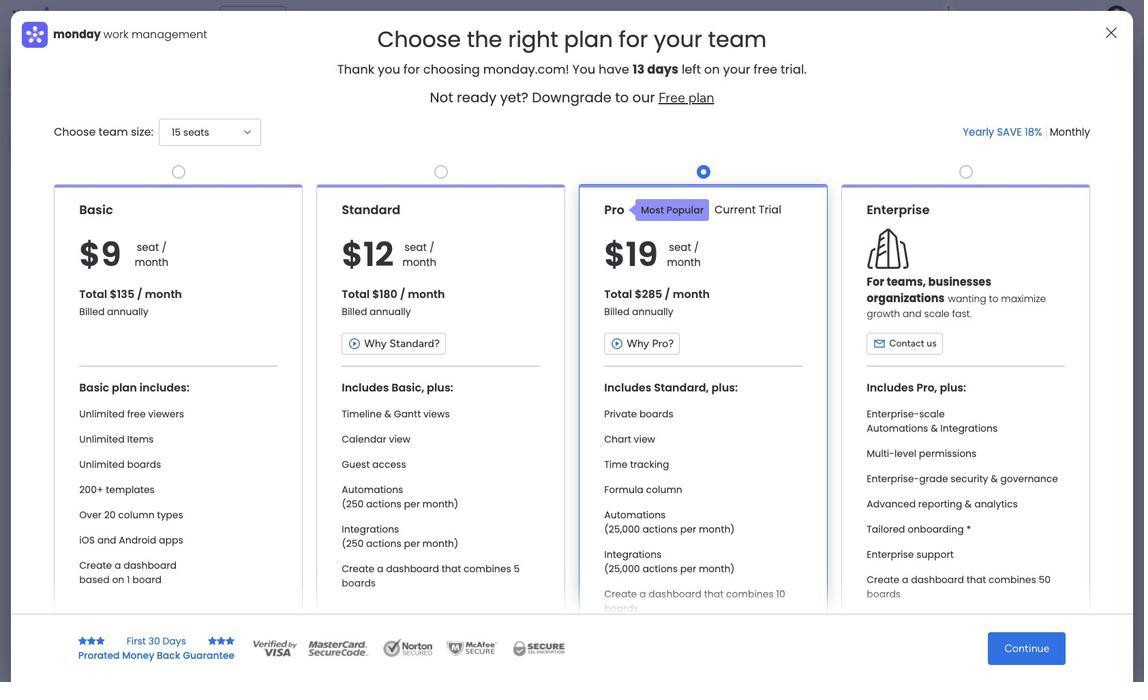 Task type: describe. For each thing, give the bounding box(es) containing it.
plan inside choose the right plan for your team thank you for choosing monday.com! you have 13 days left on your free trial.
[[565, 24, 613, 55]]

for teams, businesses organizations
[[867, 275, 992, 307]]

new dashboard
[[32, 214, 100, 226]]

/ inside total $135 / month billed annually
[[137, 286, 142, 302]]

0 inside next week / 0 items
[[305, 369, 311, 381]]

10
[[777, 588, 786, 601]]

2 star image from the left
[[226, 636, 235, 646]]

mar for mar 30
[[942, 467, 957, 477]]

proposal
[[264, 442, 301, 454]]

week up next week / 0 items
[[258, 316, 290, 333]]

0 vertical spatial for
[[619, 24, 649, 55]]

includes inside enterprise tier selected option
[[867, 380, 915, 396]]

and for people
[[1010, 98, 1026, 109]]

next week / 0 items
[[230, 365, 337, 382]]

15 seats
[[172, 125, 209, 139]]

monday marketplace image
[[993, 10, 1006, 23]]

(25,000 for automations (25,000 actions per month)
[[605, 523, 640, 537]]

plus: inside enterprise tier selected option
[[941, 380, 967, 396]]

week left most
[[605, 198, 626, 208]]

my first board inside "my first board" link
[[693, 197, 753, 209]]

integrations for integrations (250 actions per month)
[[342, 523, 399, 537]]

total $285 / month billed annually
[[605, 286, 710, 319]]

that for includes pro, plus:
[[967, 573, 987, 587]]

grade
[[920, 472, 949, 486]]

a for create a dashboard that combines 10 boards
[[640, 588, 646, 601]]

0 vertical spatial work
[[110, 8, 135, 24]]

new for new item
[[207, 113, 227, 124]]

1 inside overdue / 1 item
[[296, 173, 299, 184]]

right
[[508, 24, 559, 55]]

free plan link
[[659, 89, 715, 106]]

list
[[76, 261, 91, 272]]

1 star image from the left
[[78, 636, 87, 646]]

choose for size:
[[54, 124, 96, 140]]

apps
[[159, 534, 183, 548]]

30 for mar
[[959, 467, 969, 477]]

1 prio from the top
[[1132, 168, 1145, 180]]

current
[[715, 202, 756, 218]]

month) for automations (250 actions per month)
[[423, 498, 459, 511]]

tier options list box
[[54, 160, 1091, 631]]

pro?
[[652, 337, 674, 350]]

update feed image
[[933, 10, 946, 23]]

& inside standard tier selected option
[[385, 408, 392, 421]]

boards
[[895, 286, 924, 298]]

seat for $9
[[137, 240, 159, 254]]

advanced
[[867, 498, 916, 511]]

dashboard for create a dashboard that combines 5 boards
[[386, 563, 439, 576]]

15
[[172, 125, 181, 139]]

a for create a dashboard that combines 50 boards
[[903, 573, 909, 587]]

seat / month for $12
[[403, 240, 437, 270]]

30 for first
[[148, 634, 160, 648]]

standard
[[342, 201, 401, 218]]

a for create a dashboard that combines 5 boards
[[377, 563, 384, 576]]

monday.com!
[[484, 61, 570, 78]]

board
[[742, 168, 767, 180]]

enterprise tier selected option
[[842, 184, 1091, 631]]

why pro? button
[[605, 333, 681, 355]]

automations (25,000 actions per month)
[[605, 509, 735, 537]]

includes for $19
[[605, 380, 652, 396]]

seats
[[183, 125, 209, 139]]

board inside create a dashboard based on 1 board
[[133, 573, 162, 587]]

guest
[[342, 458, 370, 472]]

choose team size:
[[54, 124, 153, 140]]

combines for includes standard, plus:
[[727, 588, 774, 601]]

current trial
[[715, 202, 782, 218]]

13
[[633, 61, 645, 78]]

businesses
[[929, 275, 992, 290]]

dashboard for create a dashboard that combines 50 boards
[[912, 573, 965, 587]]

time tracking
[[605, 458, 670, 472]]

contact us button
[[867, 333, 943, 355]]

choose the right plan for your team heading
[[378, 24, 767, 55]]

(250 for integrations (250 actions per month)
[[342, 537, 364, 551]]

1 vertical spatial management
[[132, 27, 207, 42]]

boards for create a dashboard that combines 10 boards
[[605, 602, 639, 616]]

days
[[163, 634, 186, 648]]

unlimited free viewers
[[79, 408, 184, 421]]

choosing
[[424, 61, 480, 78]]

board inside 'list box'
[[67, 168, 92, 179]]

why for $19
[[627, 337, 650, 350]]

enterprise-grade security & governance
[[867, 472, 1059, 486]]

includes for $12
[[342, 380, 389, 396]]

the for right
[[467, 24, 503, 55]]

dashboard
[[54, 214, 100, 226]]

$12
[[342, 232, 394, 278]]

lottie animation image
[[0, 545, 174, 682]]

us
[[928, 338, 937, 349]]

1 horizontal spatial your
[[724, 61, 751, 78]]

norton secured image
[[378, 638, 439, 659]]

to inside wanting to maximize growth and scale fast.
[[990, 292, 999, 306]]

notes
[[70, 191, 96, 203]]

week up the formula
[[605, 467, 626, 478]]

/ right system
[[162, 240, 167, 254]]

1 vertical spatial monday
[[53, 27, 101, 42]]

team inside choose the right plan for your team thank you for choosing monday.com! you have 13 days left on your free trial.
[[709, 24, 767, 55]]

set up weekly meeting
[[222, 197, 319, 208]]

column for priority column
[[927, 388, 961, 400]]

boards for create a dashboard that combines 5 boards
[[342, 577, 376, 591]]

0 vertical spatial monday
[[61, 8, 108, 24]]

1 image
[[943, 1, 955, 16]]

200+ templates
[[79, 483, 155, 497]]

wanting to maximize growth and scale fast.
[[867, 292, 1047, 321]]

a for create a dashboard based on 1 board
[[115, 559, 121, 573]]

plan inside the basic tier selected option
[[112, 380, 137, 396]]

new item button
[[201, 108, 254, 130]]

choose for boards,
[[886, 98, 919, 109]]

month up total $180 / month billed annually
[[403, 255, 437, 270]]

plan inside not ready yet? downgrade to our free plan
[[689, 89, 715, 106]]

to-
[[47, 261, 61, 272]]

per for automations (250 actions per month)
[[404, 498, 420, 511]]

seat / month for $9
[[135, 240, 169, 270]]

system
[[104, 237, 136, 249]]

total for $9
[[79, 286, 107, 302]]

total $180 / month billed annually
[[342, 286, 445, 319]]

monthly option
[[1051, 125, 1091, 140]]

2 people from the top
[[853, 414, 882, 425]]

mar 30
[[942, 467, 969, 477]]

view for $12
[[389, 433, 411, 447]]

board inside "my first board" link
[[728, 197, 753, 209]]

billed for $19
[[605, 305, 630, 319]]

scale inside wanting to maximize growth and scale fast.
[[925, 307, 950, 321]]

combines inside create a dashboard that combines 5 boards
[[464, 563, 512, 576]]

enterprise- for scale
[[867, 408, 920, 421]]

actions for integrations (250 actions per month)
[[366, 537, 402, 551]]

0 vertical spatial monday work management
[[61, 8, 212, 24]]

pro
[[605, 201, 625, 218]]

items up this week / 0 items
[[290, 271, 313, 282]]

1 vertical spatial work
[[104, 27, 129, 42]]

time
[[605, 458, 628, 472]]

unlimited boards
[[79, 458, 161, 472]]

1 star image from the left
[[217, 636, 226, 646]]

*
[[967, 523, 972, 537]]

1 working on it from the top
[[1023, 196, 1080, 207]]

scale inside enterprise-scale automations & integrations
[[920, 408, 946, 421]]

ssl encrypted image
[[505, 638, 573, 659]]

automations for automations (250 actions per month)
[[342, 483, 404, 497]]

prorated
[[78, 649, 120, 662]]

create a dashboard that combines 5 boards
[[342, 563, 520, 591]]

2
[[273, 418, 279, 430]]

free inside choose the right plan for your team thank you for choosing monday.com! you have 13 days left on your free trial.
[[754, 61, 778, 78]]

status column
[[895, 320, 958, 332]]

people
[[1029, 98, 1058, 109]]

month) for integrations (250 actions per month)
[[423, 537, 459, 551]]

maximize
[[1002, 292, 1047, 306]]

month up total $285 / month billed annually on the top
[[667, 255, 701, 270]]

0 horizontal spatial your
[[654, 24, 703, 55]]

week up the time
[[608, 444, 629, 454]]

choose for right
[[378, 24, 461, 55]]

most popular
[[641, 203, 704, 217]]

1 it from the top
[[1074, 196, 1080, 207]]

1 vertical spatial option
[[0, 161, 174, 164]]

standard,
[[655, 380, 709, 396]]

& right security
[[992, 472, 999, 486]]

3 star image from the left
[[96, 636, 105, 646]]

date column
[[895, 354, 950, 366]]

1 working from the top
[[1023, 196, 1058, 207]]

priority
[[895, 388, 925, 400]]

view for $19
[[634, 433, 656, 447]]

1 vertical spatial for
[[404, 61, 420, 78]]

create a dashboard that combines 50 boards
[[867, 573, 1052, 601]]

why standard?
[[365, 337, 440, 350]]

month inside total $285 / month billed annually
[[673, 286, 710, 302]]

mastercard secure code image
[[304, 638, 373, 659]]

0 horizontal spatial kendall parks image
[[906, 216, 927, 237]]

& up *
[[966, 498, 973, 511]]

0 horizontal spatial first
[[48, 168, 65, 179]]

dashboard for create a dashboard based on 1 board
[[124, 559, 177, 573]]

$180
[[373, 286, 398, 302]]

seat for $19
[[669, 240, 692, 254]]

2 working from the top
[[1023, 466, 1058, 477]]

without a date / 0 items
[[230, 537, 367, 554]]

create for create a dashboard based on 1 board
[[79, 559, 112, 573]]

(250 for automations (250 actions per month)
[[342, 498, 364, 511]]

/ inside total $285 / month billed annually
[[665, 286, 671, 302]]

annually for $19
[[633, 305, 674, 319]]

research
[[222, 442, 261, 454]]

downgrade
[[532, 88, 612, 107]]

enterprise support
[[867, 548, 954, 562]]

0 horizontal spatial to
[[616, 88, 629, 107]]

viewers
[[148, 408, 184, 421]]

choose the right plan for your team thank you for choosing monday.com! you have 13 days left on your free trial.
[[338, 24, 807, 78]]

month inside total $135 / month billed annually
[[145, 286, 182, 302]]

1 inside create a dashboard based on 1 board
[[127, 573, 130, 587]]

items right 2
[[281, 418, 305, 430]]

you
[[573, 61, 596, 78]]

mar 23, 09:00 am
[[931, 442, 1002, 453]]

back
[[157, 649, 180, 662]]

unlimited for unlimited items
[[79, 433, 125, 447]]

select product image
[[12, 10, 26, 23]]

standard tier selected option
[[317, 184, 566, 631]]

that for includes standard, plus:
[[705, 588, 724, 601]]

Filter dashboard by text search field
[[259, 108, 387, 130]]

seat for $12
[[405, 240, 427, 254]]

0 vertical spatial option
[[8, 64, 166, 86]]

level
[[895, 447, 917, 461]]

integrations (250 actions per month)
[[342, 523, 459, 551]]

& inside enterprise-scale automations & integrations
[[931, 422, 939, 436]]

0 vertical spatial management
[[138, 8, 212, 24]]

new item
[[207, 113, 248, 124]]

free inside the basic tier selected option
[[127, 408, 146, 421]]

4 star image from the left
[[208, 636, 217, 646]]

yet?
[[501, 88, 529, 107]]

advanced reporting & analytics
[[867, 498, 1019, 511]]

week down this week / 0 items
[[260, 365, 292, 382]]

enterprise-scale automations & integrations
[[867, 408, 998, 436]]

boards down includes standard, plus:
[[640, 408, 674, 421]]

date
[[293, 537, 322, 554]]

0 vertical spatial this
[[587, 198, 603, 208]]

and inside the basic tier selected option
[[97, 534, 116, 548]]

basic for basic
[[79, 201, 113, 218]]

/ inside total $180 / month billed annually
[[400, 286, 406, 302]]

enterprise for enterprise
[[867, 201, 930, 218]]

checklist
[[47, 284, 87, 295]]

integrations for integrations (25,000 actions per month)
[[605, 548, 662, 562]]

portfolio
[[54, 307, 91, 319]]

timeline & gantt views
[[342, 408, 450, 421]]

/ down 0 items
[[293, 316, 299, 333]]

lottie animation element
[[0, 545, 174, 682]]



Task type: locate. For each thing, give the bounding box(es) containing it.
1 vertical spatial this
[[230, 316, 255, 333]]

3 includes from the left
[[867, 380, 915, 396]]

this left pro
[[587, 198, 603, 208]]

and down the organizations
[[903, 307, 922, 321]]

boards inside create a dashboard that combines 5 boards
[[342, 577, 376, 591]]

2 working on it from the top
[[1023, 466, 1080, 477]]

fast.
[[953, 307, 972, 321]]

dashboard down android
[[124, 559, 177, 573]]

a down ios and android apps
[[115, 559, 121, 573]]

items down 0 items
[[311, 320, 335, 332]]

total for $19
[[605, 286, 633, 302]]

3 billed from the left
[[605, 305, 630, 319]]

mcafee secure image
[[445, 638, 499, 659]]

annually inside total $135 / month billed annually
[[107, 305, 149, 319]]

annually for $9
[[107, 305, 149, 319]]

actions inside automations (25,000 actions per month)
[[643, 523, 678, 537]]

per for integrations (25,000 actions per month)
[[681, 563, 697, 576]]

1 horizontal spatial for
[[619, 24, 649, 55]]

1 plus: from the left
[[427, 380, 454, 396]]

have
[[599, 61, 630, 78]]

boards down items
[[127, 458, 161, 472]]

this week
[[587, 198, 626, 208], [587, 467, 626, 478]]

home option
[[8, 41, 166, 63]]

a inside create a dashboard that combines 5 boards
[[377, 563, 384, 576]]

why inside standard tier selected option
[[365, 337, 387, 350]]

chart view
[[605, 433, 656, 447]]

0 vertical spatial (250
[[342, 498, 364, 511]]

choose inside choose the right plan for your team thank you for choosing monday.com! you have 13 days left on your free trial.
[[378, 24, 461, 55]]

create inside create a dashboard based on 1 board
[[79, 559, 112, 573]]

total left $180
[[342, 286, 370, 302]]

0 vertical spatial working on it
[[1023, 196, 1080, 207]]

month inside total $180 / month billed annually
[[408, 286, 445, 302]]

status
[[1038, 168, 1065, 180], [895, 320, 922, 332]]

boards for create a dashboard that combines 50 boards
[[867, 588, 902, 601]]

0 vertical spatial first
[[48, 168, 65, 179]]

board left trial
[[728, 197, 753, 209]]

automations
[[867, 422, 929, 436], [342, 483, 404, 497], [605, 509, 666, 522]]

column down us
[[917, 354, 950, 366]]

total $135 / month billed annually
[[79, 286, 182, 319]]

billed up why pro? button
[[605, 305, 630, 319]]

1 total from the left
[[79, 286, 107, 302]]

research proposal
[[222, 442, 301, 454]]

seat / month down popular
[[667, 240, 701, 270]]

1 vertical spatial free
[[127, 408, 146, 421]]

main content
[[181, 33, 1145, 682]]

kendall parks image
[[1107, 5, 1129, 27], [906, 216, 927, 237]]

enterprise- up advanced
[[867, 472, 920, 486]]

0 inside this week / 0 items
[[303, 320, 309, 332]]

unlimited
[[79, 408, 125, 421], [79, 433, 125, 447], [79, 458, 125, 472]]

a inside create a dashboard that combines 10 boards
[[640, 588, 646, 601]]

home link
[[8, 41, 166, 63]]

total for $12
[[342, 286, 370, 302]]

1 vertical spatial (250
[[342, 537, 364, 551]]

enterprise- for grade
[[867, 472, 920, 486]]

1 vertical spatial board
[[728, 197, 753, 209]]

on inside choose the right plan for your team thank you for choosing monday.com! you have 13 days left on your free trial.
[[705, 61, 720, 78]]

None search field
[[259, 108, 387, 130]]

on
[[705, 61, 720, 78], [1060, 196, 1071, 207], [1060, 466, 1071, 477], [112, 573, 124, 587]]

1 (250 from the top
[[342, 498, 364, 511]]

2 enterprise from the top
[[867, 548, 915, 562]]

pro,
[[917, 380, 938, 396]]

billed for $9
[[79, 305, 105, 319]]

(250 inside integrations (250 actions per month)
[[342, 537, 364, 551]]

seat / month inside pro tier selected option
[[667, 240, 701, 270]]

1 horizontal spatial view
[[634, 433, 656, 447]]

3 seat / month from the left
[[667, 240, 701, 270]]

actions up integrations (25,000 actions per month) on the right bottom of page
[[643, 523, 678, 537]]

actions for automations (25,000 actions per month)
[[643, 523, 678, 537]]

basic plan includes:
[[79, 380, 190, 396]]

1 vertical spatial date
[[895, 354, 915, 366]]

plus: inside pro tier selected option
[[712, 380, 738, 396]]

1 horizontal spatial integrations
[[605, 548, 662, 562]]

see
[[239, 10, 255, 22]]

0 down 0 items
[[303, 320, 309, 332]]

2 prio from the top
[[1132, 414, 1145, 425]]

0 vertical spatial choose
[[378, 24, 461, 55]]

why for $12
[[365, 337, 387, 350]]

the for boards,
[[922, 98, 936, 109]]

view inside standard tier selected option
[[389, 433, 411, 447]]

and inside 'main content'
[[1010, 98, 1026, 109]]

integrations inside integrations (250 actions per month)
[[342, 523, 399, 537]]

automations inside enterprise-scale automations & integrations
[[867, 422, 929, 436]]

1 vertical spatial column
[[917, 354, 950, 366]]

2 horizontal spatial automations
[[867, 422, 929, 436]]

next
[[230, 365, 257, 382], [587, 444, 606, 454]]

2 vertical spatial this
[[587, 467, 603, 478]]

1 vertical spatial first
[[709, 197, 726, 209]]

2 billed from the left
[[342, 305, 367, 319]]

my first board down board
[[693, 197, 753, 209]]

1 vertical spatial my
[[693, 197, 706, 209]]

this
[[587, 198, 603, 208], [230, 316, 255, 333], [587, 467, 603, 478]]

first right popular
[[709, 197, 726, 209]]

item up meeting
[[302, 173, 321, 184]]

2 vertical spatial unlimited
[[79, 458, 125, 472]]

the
[[467, 24, 503, 55], [922, 98, 936, 109]]

that inside create a dashboard that combines 5 boards
[[442, 563, 461, 576]]

1 vertical spatial the
[[922, 98, 936, 109]]

seat inside standard tier selected option
[[405, 240, 427, 254]]

0 vertical spatial unlimited
[[79, 408, 125, 421]]

task
[[25, 237, 43, 249]]

1 horizontal spatial column
[[647, 483, 683, 497]]

1 vertical spatial my first board
[[693, 197, 753, 209]]

new for new portfolio
[[32, 307, 52, 319]]

2 annually from the left
[[370, 305, 411, 319]]

most popular section head
[[629, 199, 710, 221]]

a inside create a dashboard based on 1 board
[[115, 559, 121, 573]]

and left people
[[1010, 98, 1026, 109]]

0 vertical spatial item
[[229, 113, 248, 124]]

combines for includes pro, plus:
[[989, 573, 1037, 587]]

notifications image
[[903, 10, 916, 23]]

1 horizontal spatial seat / month
[[403, 240, 437, 270]]

chart
[[605, 433, 632, 447]]

1 billed from the left
[[79, 305, 105, 319]]

1 vertical spatial plan
[[689, 89, 715, 106]]

1 vertical spatial enterprise
[[867, 548, 915, 562]]

1 horizontal spatial to
[[990, 292, 999, 306]]

1 horizontal spatial seat
[[405, 240, 427, 254]]

(250 inside automations (250 actions per month)
[[342, 498, 364, 511]]

verified by visa image
[[251, 638, 299, 659]]

1 vertical spatial your
[[724, 61, 751, 78]]

choose up you
[[378, 24, 461, 55]]

new up new project
[[32, 307, 52, 319]]

automations down guest access
[[342, 483, 404, 497]]

2 horizontal spatial board
[[728, 197, 753, 209]]

3 seat from the left
[[669, 240, 692, 254]]

items inside this week / 0 items
[[311, 320, 335, 332]]

choose up notes
[[54, 124, 96, 140]]

1 basic from the top
[[79, 201, 113, 218]]

billing cycle selection group
[[964, 125, 1091, 140]]

multi-
[[867, 447, 895, 461]]

list box
[[0, 159, 174, 532]]

actions for integrations (25,000 actions per month)
[[643, 563, 678, 576]]

month) up create a dashboard that combines 5 boards on the bottom left of page
[[423, 537, 459, 551]]

free left trial.
[[754, 61, 778, 78]]

month) for automations (25,000 actions per month)
[[699, 523, 735, 537]]

create a dashboard based on 1 board
[[79, 559, 177, 587]]

not ready yet? downgrade to our free plan
[[430, 88, 715, 107]]

dashboard inside create a dashboard that combines 10 boards
[[649, 588, 702, 601]]

column for status column
[[925, 320, 958, 332]]

(25,000 inside integrations (25,000 actions per month)
[[605, 563, 640, 576]]

search everything image
[[1026, 10, 1040, 23]]

integrations inside enterprise-scale automations & integrations
[[941, 422, 998, 436]]

boards down integrations (250 actions per month)
[[342, 577, 376, 591]]

0 vertical spatial enterprise-
[[867, 408, 920, 421]]

1 (25,000 from the top
[[605, 523, 640, 537]]

boards inside create a dashboard that combines 50 boards
[[867, 588, 902, 601]]

that down integrations (25,000 actions per month) on the right bottom of page
[[705, 588, 724, 601]]

2 enterprise- from the top
[[867, 472, 920, 486]]

1 group from the top
[[608, 168, 635, 180]]

1 horizontal spatial and
[[903, 307, 922, 321]]

total inside total $285 / month billed annually
[[605, 286, 633, 302]]

integrations down automations (25,000 actions per month)
[[605, 548, 662, 562]]

seat / month inside the basic tier selected option
[[135, 240, 169, 270]]

mar for mar 23, 09:00 am
[[931, 442, 946, 453]]

item inside button
[[229, 113, 248, 124]]

unlimited for unlimited free viewers
[[79, 408, 125, 421]]

a
[[282, 537, 290, 554], [115, 559, 121, 573], [377, 563, 384, 576], [903, 573, 909, 587], [640, 588, 646, 601]]

dashboard inside create a dashboard based on 1 board
[[124, 559, 177, 573]]

0 down this week / 0 items
[[305, 369, 311, 381]]

per inside automations (25,000 actions per month)
[[681, 523, 697, 537]]

integrations inside integrations (25,000 actions per month)
[[605, 548, 662, 562]]

/ up meeting
[[286, 169, 292, 186]]

you'd
[[1060, 98, 1083, 109]]

why left the standard?
[[365, 337, 387, 350]]

why standard? button
[[342, 333, 446, 355]]

boards inside the basic tier selected option
[[127, 458, 161, 472]]

0 horizontal spatial seat
[[137, 240, 159, 254]]

first inside 'main content'
[[709, 197, 726, 209]]

tailored onboarding *
[[867, 523, 972, 537]]

per inside integrations (25,000 actions per month)
[[681, 563, 697, 576]]

1 vertical spatial automations
[[342, 483, 404, 497]]

1 horizontal spatial kendall parks image
[[1107, 5, 1129, 27]]

seat inside pro tier selected option
[[669, 240, 692, 254]]

/ right $180
[[400, 286, 406, 302]]

tailored
[[867, 523, 906, 537]]

2 this week from the top
[[587, 467, 626, 478]]

to-do list
[[47, 261, 91, 272]]

star image
[[217, 636, 226, 646], [226, 636, 235, 646]]

plus: right pro,
[[941, 380, 967, 396]]

my inside 'main content'
[[693, 197, 706, 209]]

0 vertical spatial plan
[[565, 24, 613, 55]]

0 horizontal spatial view
[[389, 433, 411, 447]]

kendall parks image right help 'image'
[[1107, 5, 1129, 27]]

2 it from the top
[[1074, 466, 1080, 477]]

that inside create a dashboard that combines 50 boards
[[967, 573, 987, 587]]

my
[[32, 168, 45, 179], [693, 197, 706, 209]]

plus: for $19
[[712, 380, 738, 396]]

1 includes from the left
[[342, 380, 389, 396]]

basic tier selected option
[[54, 184, 303, 631]]

0 vertical spatial date
[[946, 168, 966, 180]]

do
[[61, 261, 73, 272]]

0 vertical spatial 1
[[296, 173, 299, 184]]

my first board up meeting notes
[[32, 168, 92, 179]]

the up choosing
[[467, 24, 503, 55]]

total inside total $135 / month billed annually
[[79, 286, 107, 302]]

0 vertical spatial (25,000
[[605, 523, 640, 537]]

next for next week
[[587, 444, 606, 454]]

the inside choose the right plan for your team thank you for choosing monday.com! you have 13 days left on your free trial.
[[467, 24, 503, 55]]

see
[[1114, 98, 1128, 109]]

(25,000 inside automations (25,000 actions per month)
[[605, 523, 640, 537]]

30 inside 'main content'
[[959, 467, 969, 477]]

includes inside standard tier selected option
[[342, 380, 389, 396]]

yearly save 18% option
[[964, 125, 1043, 140]]

a inside create a dashboard that combines 50 boards
[[903, 573, 909, 587]]

board down android
[[133, 573, 162, 587]]

templates
[[106, 483, 155, 497]]

(25,000 down automations (25,000 actions per month)
[[605, 563, 640, 576]]

create inside create a dashboard that combines 50 boards
[[867, 573, 900, 587]]

integrations down automations (250 actions per month)
[[342, 523, 399, 537]]

0 horizontal spatial plus:
[[427, 380, 454, 396]]

dashboard down support
[[912, 573, 965, 587]]

0 horizontal spatial status
[[895, 320, 922, 332]]

option
[[8, 64, 166, 86], [0, 161, 174, 164]]

seat inside the basic tier selected option
[[137, 240, 159, 254]]

month) for integrations (25,000 actions per month)
[[699, 563, 735, 576]]

1 this week from the top
[[587, 198, 626, 208]]

boards down enterprise support on the bottom
[[867, 588, 902, 601]]

month)
[[423, 498, 459, 511], [699, 523, 735, 537], [423, 537, 459, 551], [699, 563, 735, 576]]

mar left 23,
[[931, 442, 946, 453]]

2 view from the left
[[634, 433, 656, 447]]

2 star image from the left
[[87, 636, 96, 646]]

0 up this week / 0 items
[[281, 271, 287, 282]]

1 horizontal spatial board
[[133, 573, 162, 587]]

dashboard inside create a dashboard that combines 5 boards
[[386, 563, 439, 576]]

09:00
[[962, 442, 986, 453]]

0 vertical spatial it
[[1074, 196, 1080, 207]]

formula column
[[605, 483, 683, 497]]

2 horizontal spatial seat
[[669, 240, 692, 254]]

annually down $180
[[370, 305, 411, 319]]

actions for automations (250 actions per month)
[[366, 498, 402, 511]]

up
[[239, 197, 250, 208]]

billed inside total $180 / month billed annually
[[342, 305, 367, 319]]

status for status column
[[895, 320, 922, 332]]

continue button
[[989, 632, 1067, 665]]

prio
[[1132, 168, 1145, 180], [1132, 414, 1145, 425]]

per inside integrations (250 actions per month)
[[404, 537, 420, 551]]

enterprise- down priority
[[867, 408, 920, 421]]

billed inside total $135 / month billed annually
[[79, 305, 105, 319]]

governance
[[1001, 472, 1059, 486]]

30 up prorated money back guarantee
[[148, 634, 160, 648]]

0 vertical spatial free
[[754, 61, 778, 78]]

actions inside integrations (25,000 actions per month)
[[643, 563, 678, 576]]

includes pro, plus:
[[867, 380, 967, 396]]

2 vertical spatial board
[[133, 573, 162, 587]]

monday up home link
[[61, 8, 108, 24]]

0 vertical spatial the
[[467, 24, 503, 55]]

month down system
[[135, 255, 169, 270]]

0 vertical spatial enterprise
[[867, 201, 930, 218]]

based
[[79, 573, 110, 587]]

2 (25,000 from the top
[[605, 563, 640, 576]]

to right wanting
[[990, 292, 999, 306]]

thank
[[338, 61, 375, 78]]

a for without a date / 0 items
[[282, 537, 290, 554]]

and for scale
[[903, 307, 922, 321]]

/ up 2 items
[[296, 365, 302, 382]]

23,
[[948, 442, 960, 453]]

1 view from the left
[[389, 433, 411, 447]]

dashboard inside create a dashboard that combines 50 boards
[[912, 573, 965, 587]]

2 (250 from the top
[[342, 537, 364, 551]]

help image
[[1056, 10, 1070, 23]]

per up create a dashboard that combines 5 boards on the bottom left of page
[[404, 537, 420, 551]]

0 vertical spatial group
[[608, 168, 635, 180]]

0 vertical spatial integrations
[[941, 422, 998, 436]]

teams,
[[887, 275, 927, 290]]

1 horizontal spatial automations
[[605, 509, 666, 522]]

seat / month for $19
[[667, 240, 701, 270]]

dashboard down integrations (250 actions per month)
[[386, 563, 439, 576]]

1 annually from the left
[[107, 305, 149, 319]]

0 vertical spatial status
[[1038, 168, 1065, 180]]

0 horizontal spatial my first board
[[32, 168, 92, 179]]

2 seat from the left
[[405, 240, 427, 254]]

combines
[[464, 563, 512, 576], [989, 573, 1037, 587], [727, 588, 774, 601]]

1 right based
[[127, 573, 130, 587]]

actions inside automations (250 actions per month)
[[366, 498, 402, 511]]

1 horizontal spatial total
[[342, 286, 370, 302]]

month) inside integrations (25,000 actions per month)
[[699, 563, 735, 576]]

billed inside total $285 / month billed annually
[[605, 305, 630, 319]]

1 vertical spatial it
[[1074, 466, 1080, 477]]

why left pro?
[[627, 337, 650, 350]]

plus: inside standard tier selected option
[[427, 380, 454, 396]]

actions inside integrations (250 actions per month)
[[366, 537, 402, 551]]

ios and android apps
[[79, 534, 183, 548]]

and right ios
[[97, 534, 116, 548]]

1 vertical spatial integrations
[[342, 523, 399, 537]]

on inside create a dashboard based on 1 board
[[112, 573, 124, 587]]

date
[[946, 168, 966, 180], [895, 354, 915, 366], [946, 414, 966, 425]]

see plans
[[239, 10, 280, 22]]

create down integrations (250 actions per month)
[[342, 563, 375, 576]]

2 why from the left
[[627, 337, 650, 350]]

automations inside automations (25,000 actions per month)
[[605, 509, 666, 522]]

total up portfolio
[[79, 286, 107, 302]]

basic for basic plan includes:
[[79, 380, 109, 396]]

reporting
[[919, 498, 963, 511]]

0 vertical spatial my
[[32, 168, 45, 179]]

2 horizontal spatial plan
[[689, 89, 715, 106]]

group up "chart"
[[608, 414, 635, 425]]

month) inside automations (25,000 actions per month)
[[699, 523, 735, 537]]

/ right $285
[[665, 286, 671, 302]]

2 vertical spatial plan
[[112, 380, 137, 396]]

seat / month
[[135, 240, 169, 270], [403, 240, 437, 270], [667, 240, 701, 270]]

boards inside create a dashboard that combines 10 boards
[[605, 602, 639, 616]]

1 enterprise- from the top
[[867, 408, 920, 421]]

views
[[424, 408, 450, 421]]

next for next week / 0 items
[[230, 365, 257, 382]]

1 enterprise from the top
[[867, 201, 930, 218]]

dashboard
[[124, 559, 177, 573], [386, 563, 439, 576], [912, 573, 965, 587], [649, 588, 702, 601]]

basic up unlimited free viewers
[[79, 380, 109, 396]]

this up next week / 0 items
[[230, 316, 255, 333]]

for right you
[[404, 61, 420, 78]]

your
[[654, 24, 703, 55], [724, 61, 751, 78]]

seat / month inside standard tier selected option
[[403, 240, 437, 270]]

0 vertical spatial team
[[709, 24, 767, 55]]

1 horizontal spatial billed
[[342, 305, 367, 319]]

2 vertical spatial automations
[[605, 509, 666, 522]]

scale down priority column
[[920, 408, 946, 421]]

why inside pro tier selected option
[[627, 337, 650, 350]]

column up us
[[925, 320, 958, 332]]

that inside create a dashboard that combines 10 boards
[[705, 588, 724, 601]]

month) inside automations (250 actions per month)
[[423, 498, 459, 511]]

0 horizontal spatial team
[[99, 124, 128, 140]]

2 includes from the left
[[605, 380, 652, 396]]

2 basic from the top
[[79, 380, 109, 396]]

create inside create a dashboard that combines 10 boards
[[605, 588, 637, 601]]

items inside next week / 0 items
[[314, 369, 337, 381]]

includes up private
[[605, 380, 652, 396]]

1 horizontal spatial first
[[709, 197, 726, 209]]

total inside total $180 / month billed annually
[[342, 286, 370, 302]]

1 vertical spatial basic
[[79, 380, 109, 396]]

1 vertical spatial 1
[[127, 573, 130, 587]]

automations down formula column
[[605, 509, 666, 522]]

wanting
[[949, 292, 987, 306]]

automations for automations (25,000 actions per month)
[[605, 509, 666, 522]]

2 horizontal spatial to
[[1102, 98, 1111, 109]]

create
[[79, 559, 112, 573], [342, 563, 375, 576], [867, 573, 900, 587], [605, 588, 637, 601]]

$135
[[110, 286, 135, 302]]

new for new project
[[32, 330, 52, 342]]

2 total from the left
[[342, 286, 370, 302]]

1 vertical spatial item
[[302, 173, 321, 184]]

this left the time
[[587, 467, 603, 478]]

month) up create a dashboard that combines 10 boards
[[699, 563, 735, 576]]

star image
[[78, 636, 87, 646], [87, 636, 96, 646], [96, 636, 105, 646], [208, 636, 217, 646]]

seat down popular
[[669, 240, 692, 254]]

5
[[514, 563, 520, 576]]

3 annually from the left
[[633, 305, 674, 319]]

/ right date
[[325, 537, 331, 554]]

1 why from the left
[[365, 337, 387, 350]]

1 up meeting
[[296, 173, 299, 184]]

view inside pro tier selected option
[[634, 433, 656, 447]]

next up the time
[[587, 444, 606, 454]]

main content containing overdue /
[[181, 33, 1145, 682]]

1 horizontal spatial includes
[[605, 380, 652, 396]]

enterprise-
[[867, 408, 920, 421], [867, 472, 920, 486]]

v2 overdue deadline image
[[913, 195, 924, 208]]

create a dashboard that combines 10 boards
[[605, 588, 786, 616]]

seat
[[137, 240, 159, 254], [405, 240, 427, 254], [669, 240, 692, 254]]

my up meeting
[[32, 168, 45, 179]]

annually down $135 in the left of the page
[[107, 305, 149, 319]]

1 vertical spatial choose
[[886, 98, 919, 109]]

new for new dashboard
[[32, 214, 52, 226]]

column for date column
[[917, 354, 950, 366]]

0 vertical spatial your
[[654, 24, 703, 55]]

0 vertical spatial 30
[[959, 467, 969, 477]]

includes:
[[140, 380, 190, 396]]

create for create a dashboard that combines 5 boards
[[342, 563, 375, 576]]

(25,000 for integrations (25,000 actions per month)
[[605, 563, 640, 576]]

create for create a dashboard that combines 50 boards
[[867, 573, 900, 587]]

list box containing my first board
[[0, 159, 174, 532]]

1 seat / month from the left
[[135, 240, 169, 270]]

next down this week / 0 items
[[230, 365, 257, 382]]

plus: for $12
[[427, 380, 454, 396]]

1 vertical spatial group
[[608, 414, 635, 425]]

save
[[998, 125, 1023, 139]]

0 horizontal spatial column
[[118, 509, 155, 522]]

money
[[122, 649, 154, 662]]

item inside overdue / 1 item
[[302, 173, 321, 184]]

/ down popular
[[695, 240, 699, 254]]

1 vertical spatial working
[[1023, 466, 1058, 477]]

(250 right date
[[342, 537, 364, 551]]

Search in workspace field
[[29, 135, 114, 150]]

3 plus: from the left
[[941, 380, 967, 396]]

per for integrations (250 actions per month)
[[404, 537, 420, 551]]

dashboard for create a dashboard that combines 10 boards
[[649, 588, 702, 601]]

create for create a dashboard that combines 10 boards
[[605, 588, 637, 601]]

trial.
[[781, 61, 807, 78]]

this week down next week
[[587, 467, 626, 478]]

annually for $12
[[370, 305, 411, 319]]

2 vertical spatial date
[[946, 414, 966, 425]]

annually
[[107, 305, 149, 319], [370, 305, 411, 319], [633, 305, 674, 319]]

2 horizontal spatial and
[[1010, 98, 1026, 109]]

2 vertical spatial choose
[[54, 124, 96, 140]]

annually down $285
[[633, 305, 674, 319]]

create down enterprise support on the bottom
[[867, 573, 900, 587]]

items inside without a date / 0 items
[[343, 541, 367, 553]]

None text field
[[895, 169, 1122, 193]]

work
[[110, 8, 135, 24], [104, 27, 129, 42]]

create inside create a dashboard that combines 5 boards
[[342, 563, 375, 576]]

yearly save 18%
[[964, 125, 1043, 139]]

0 vertical spatial my first board
[[32, 168, 92, 179]]

2 horizontal spatial combines
[[989, 573, 1037, 587]]

0 vertical spatial kendall parks image
[[1107, 5, 1129, 27]]

0 inside without a date / 0 items
[[335, 541, 341, 553]]

invite members image
[[963, 10, 976, 23]]

meeting
[[32, 191, 67, 203]]

per for automations (25,000 actions per month)
[[681, 523, 697, 537]]

month right $135 in the left of the page
[[145, 286, 182, 302]]

1 horizontal spatial annually
[[370, 305, 411, 319]]

1 people from the top
[[853, 168, 882, 180]]

choose left boards, at top right
[[886, 98, 919, 109]]

monday up home
[[53, 27, 101, 42]]

1 seat from the left
[[137, 240, 159, 254]]

1 horizontal spatial item
[[302, 173, 321, 184]]

my inside 'list box'
[[32, 168, 45, 179]]

month) up integrations (250 actions per month)
[[423, 498, 459, 511]]

billed up why standard? button
[[342, 305, 367, 319]]

/ right $12
[[430, 240, 435, 254]]

seat / month right $12
[[403, 240, 437, 270]]

(250
[[342, 498, 364, 511], [342, 537, 364, 551]]

2 plus: from the left
[[712, 380, 738, 396]]

status for status
[[1038, 168, 1065, 180]]

guest access
[[342, 458, 406, 472]]

1 unlimited from the top
[[79, 408, 125, 421]]

includes inside pro tier selected option
[[605, 380, 652, 396]]

1 vertical spatial monday work management
[[53, 27, 207, 42]]

access
[[373, 458, 406, 472]]

2 group from the top
[[608, 414, 635, 425]]

per inside automations (250 actions per month)
[[404, 498, 420, 511]]

overdue / 1 item
[[230, 169, 321, 186]]

combines inside create a dashboard that combines 10 boards
[[727, 588, 774, 601]]

unlimited for unlimited boards
[[79, 458, 125, 472]]

0 horizontal spatial free
[[127, 408, 146, 421]]

2 horizontal spatial plus:
[[941, 380, 967, 396]]

billed for $12
[[342, 305, 367, 319]]

month) inside integrations (250 actions per month)
[[423, 537, 459, 551]]

per up integrations (250 actions per month)
[[404, 498, 420, 511]]

over 20 column types
[[79, 509, 183, 522]]

/ right $135 in the left of the page
[[137, 286, 142, 302]]

combines left 50
[[989, 573, 1037, 587]]

column inside pro tier selected option
[[647, 483, 683, 497]]

tracking
[[631, 458, 670, 472]]

1 vertical spatial working on it
[[1023, 466, 1080, 477]]

plus:
[[427, 380, 454, 396], [712, 380, 738, 396], [941, 380, 967, 396]]

integrations up mar 23, 09:00 am
[[941, 422, 998, 436]]

monday work management
[[61, 8, 212, 24], [53, 27, 207, 42]]

3 total from the left
[[605, 286, 633, 302]]

column inside the basic tier selected option
[[118, 509, 155, 522]]

to inside 'main content'
[[1102, 98, 1111, 109]]

1 horizontal spatial that
[[705, 588, 724, 601]]

enterprise for enterprise support
[[867, 548, 915, 562]]

pro tier selected option
[[579, 184, 828, 631]]

for
[[867, 275, 885, 290]]

2 unlimited from the top
[[79, 433, 125, 447]]

2 items
[[273, 418, 305, 430]]

3 unlimited from the top
[[79, 458, 125, 472]]

0 vertical spatial prio
[[1132, 168, 1145, 180]]

0 horizontal spatial automations
[[342, 483, 404, 497]]

meeting notes
[[32, 191, 96, 203]]

date down contact in the right of the page
[[895, 354, 915, 366]]

status up contact in the right of the page
[[895, 320, 922, 332]]

mar
[[931, 442, 946, 453], [942, 467, 957, 477]]

dashboard down integrations (25,000 actions per month) on the right bottom of page
[[649, 588, 702, 601]]

annually inside total $180 / month billed annually
[[370, 305, 411, 319]]

2 seat / month from the left
[[403, 240, 437, 270]]



Task type: vqa. For each thing, say whether or not it's contained in the screenshot.
the top o
no



